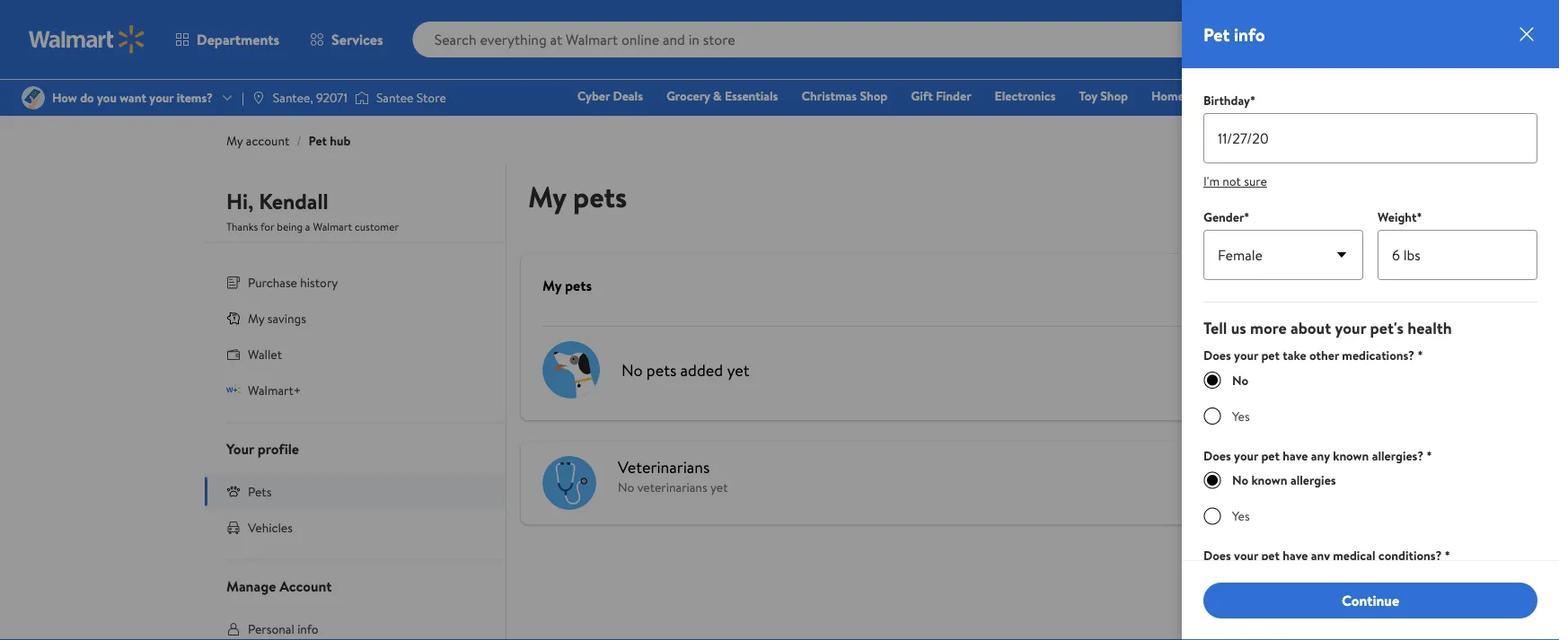 Task type: describe. For each thing, give the bounding box(es) containing it.
christmas
[[802, 87, 857, 105]]

medical
[[1333, 548, 1376, 565]]

other
[[1310, 347, 1340, 365]]

home link
[[1144, 86, 1193, 106]]

5
[[1521, 20, 1526, 36]]

home
[[1152, 87, 1185, 105]]

personal
[[248, 620, 295, 638]]

1 vertical spatial my pets
[[543, 276, 592, 296]]

your for does your pet take other medications? *
[[1235, 347, 1259, 365]]

pet info
[[1204, 22, 1266, 47]]

i'm
[[1204, 173, 1220, 190]]

tell us more about your pet's health
[[1204, 318, 1453, 340]]

* for allergies?
[[1427, 447, 1433, 465]]

cyber deals link
[[569, 86, 651, 106]]

$158.77
[[1502, 45, 1530, 57]]

savings
[[268, 310, 306, 327]]

electronics link
[[987, 86, 1064, 106]]

shop for toy shop
[[1101, 87, 1128, 105]]

does for does your pet have any medical conditions? *
[[1204, 548, 1232, 565]]

3 pet from the top
[[1262, 548, 1280, 565]]

your for does your pet have any known allergies? *
[[1235, 447, 1259, 465]]

veterinarians
[[618, 456, 710, 479]]

grocery
[[667, 87, 710, 105]]

hi, kendall thanks for being a walmart customer
[[226, 186, 399, 234]]

walmart+
[[248, 381, 301, 399]]

dismiss image
[[1517, 23, 1538, 45]]

&
[[713, 87, 722, 105]]

personal info
[[248, 620, 319, 638]]

purchase
[[248, 274, 297, 291]]

has allergies element
[[1204, 508, 1538, 526]]

0 vertical spatial *
[[1418, 347, 1424, 365]]

known inside no allergies 'element'
[[1252, 472, 1288, 490]]

yet for no pets added yet
[[727, 359, 750, 381]]

no pets added yet
[[622, 359, 750, 381]]

continue button
[[1204, 583, 1538, 619]]

1 vertical spatial pet
[[309, 132, 327, 150]]

Yes radio
[[1204, 408, 1222, 426]]

a
[[305, 219, 310, 234]]

about
[[1291, 318, 1332, 340]]

account
[[280, 576, 332, 596]]

No known allergies radio
[[1204, 472, 1222, 490]]

icon image for walmart+
[[226, 383, 241, 397]]

tell
[[1204, 318, 1228, 340]]

any for known
[[1312, 447, 1330, 465]]

toy
[[1079, 87, 1098, 105]]

does for does your pet have any known allergies? *
[[1204, 447, 1232, 465]]

walmart image
[[29, 25, 146, 54]]

info for personal info
[[298, 620, 319, 638]]

pets
[[248, 483, 272, 500]]

yet for veterinarians no veterinarians yet
[[711, 479, 728, 496]]

account
[[246, 132, 290, 150]]

continue
[[1342, 591, 1400, 611]]

health
[[1408, 318, 1453, 340]]

not
[[1223, 173, 1242, 190]]

pet for no known allergies
[[1262, 447, 1280, 465]]

vehicles
[[248, 519, 293, 536]]

does your pet take other medications? *
[[1204, 347, 1424, 365]]

veterinarians no veterinarians yet
[[618, 456, 728, 496]]

gift finder link
[[903, 86, 980, 106]]

purchase history
[[248, 274, 338, 291]]

no for no pets added yet
[[622, 359, 643, 381]]

does for does your pet take other medications? *
[[1204, 347, 1232, 365]]

yes for no known allergies
[[1233, 508, 1250, 526]]

gift finder
[[911, 87, 972, 105]]

my savings link
[[205, 301, 506, 336]]

sure
[[1245, 173, 1268, 190]]

medications?
[[1343, 347, 1415, 365]]

have for known
[[1283, 447, 1309, 465]]

walmart+ link
[[205, 372, 506, 408]]

0 vertical spatial my pets
[[528, 177, 627, 217]]

deals
[[613, 87, 643, 105]]

option group for medications?
[[1204, 372, 1538, 426]]

pet hub link
[[309, 132, 351, 150]]

hi, kendall link
[[226, 186, 328, 224]]

add button
[[1297, 474, 1319, 492]]

/
[[297, 132, 301, 150]]

yes for no
[[1233, 408, 1250, 425]]

cyber
[[578, 87, 610, 105]]

i'm not sure
[[1204, 173, 1268, 190]]

grocery & essentials link
[[659, 86, 787, 106]]

walmart
[[313, 219, 352, 234]]

vet photo image
[[543, 456, 597, 510]]

0 vertical spatial known
[[1333, 447, 1370, 465]]

add
[[1297, 474, 1319, 492]]

no allergies element
[[1204, 472, 1538, 490]]

take
[[1283, 347, 1307, 365]]

fashion link
[[1200, 86, 1258, 106]]

1 vertical spatial pets
[[565, 276, 592, 296]]

customer
[[355, 219, 399, 234]]

have for medical
[[1283, 548, 1309, 565]]



Task type: locate. For each thing, give the bounding box(es) containing it.
no known allergies
[[1233, 472, 1337, 490]]

no inside veterinarians no veterinarians yet
[[618, 479, 635, 496]]

icon image inside walmart+ 'link'
[[226, 383, 241, 397]]

pet down no known allergies
[[1262, 548, 1280, 565]]

0 horizontal spatial known
[[1252, 472, 1288, 490]]

my account / pet hub
[[226, 132, 351, 150]]

pet for no
[[1262, 347, 1280, 365]]

yet right added
[[727, 359, 750, 381]]

no for no
[[1233, 372, 1249, 390]]

yes inside has medications element
[[1233, 408, 1250, 425]]

0 vertical spatial yes
[[1233, 408, 1250, 425]]

personal info link
[[205, 611, 506, 641]]

2 pet from the top
[[1262, 447, 1280, 465]]

2 icon image from the top
[[226, 383, 241, 397]]

does your pet have any known allergies? *
[[1204, 447, 1433, 465]]

christmas shop
[[802, 87, 888, 105]]

* right allergies?
[[1427, 447, 1433, 465]]

icon image for pets
[[226, 485, 241, 499]]

have
[[1283, 447, 1309, 465], [1283, 548, 1309, 565]]

no right no radio
[[1233, 372, 1249, 390]]

does down yes option
[[1204, 548, 1232, 565]]

0 horizontal spatial *
[[1418, 347, 1424, 365]]

history
[[300, 274, 338, 291]]

1 horizontal spatial *
[[1427, 447, 1433, 465]]

your down no known allergies
[[1235, 548, 1259, 565]]

0 horizontal spatial pet
[[309, 132, 327, 150]]

have up no known allergies
[[1283, 447, 1309, 465]]

conditions?
[[1379, 548, 1442, 565]]

*
[[1418, 347, 1424, 365], [1427, 447, 1433, 465], [1445, 548, 1451, 565]]

pet left take
[[1262, 347, 1280, 365]]

2 have from the top
[[1283, 548, 1309, 565]]

yet
[[727, 359, 750, 381], [711, 479, 728, 496]]

0 vertical spatial any
[[1312, 447, 1330, 465]]

pet inside dialog
[[1204, 22, 1230, 47]]

thanks
[[226, 219, 258, 234]]

* right the 'conditions?'
[[1445, 548, 1451, 565]]

0 horizontal spatial shop
[[860, 87, 888, 105]]

more
[[1251, 318, 1287, 340]]

info right personal
[[298, 620, 319, 638]]

2 vertical spatial *
[[1445, 548, 1451, 565]]

1 vertical spatial have
[[1283, 548, 1309, 565]]

us
[[1232, 318, 1247, 340]]

No radio
[[1204, 372, 1222, 390]]

Search search field
[[413, 22, 1250, 58]]

any for medical
[[1312, 548, 1330, 565]]

2 does from the top
[[1204, 447, 1232, 465]]

pet's
[[1371, 318, 1404, 340]]

2 vertical spatial pets
[[647, 359, 677, 381]]

yes right yes option
[[1233, 508, 1250, 526]]

* down 'health'
[[1418, 347, 1424, 365]]

1 any from the top
[[1312, 447, 1330, 465]]

manage account
[[226, 576, 332, 596]]

pets
[[573, 177, 627, 217], [565, 276, 592, 296], [647, 359, 677, 381]]

your for does your pet have any medical conditions? *
[[1235, 548, 1259, 565]]

known
[[1333, 447, 1370, 465], [1252, 472, 1288, 490]]

1 shop from the left
[[860, 87, 888, 105]]

1 vertical spatial icon image
[[226, 383, 241, 397]]

icon image inside pets link
[[226, 485, 241, 499]]

gift
[[911, 87, 933, 105]]

birthday*
[[1204, 92, 1256, 110]]

any
[[1312, 447, 1330, 465], [1312, 548, 1330, 565]]

1 horizontal spatial info
[[1235, 22, 1266, 47]]

0 vertical spatial info
[[1235, 22, 1266, 47]]

2 vertical spatial icon image
[[226, 485, 241, 499]]

shop right christmas
[[860, 87, 888, 105]]

grocery & essentials
[[667, 87, 778, 105]]

yet inside veterinarians no veterinarians yet
[[711, 479, 728, 496]]

* for conditions?
[[1445, 548, 1451, 565]]

1 have from the top
[[1283, 447, 1309, 465]]

for
[[261, 219, 274, 234]]

added
[[681, 359, 723, 381]]

2 option group from the top
[[1204, 472, 1538, 526]]

does
[[1204, 347, 1232, 365], [1204, 447, 1232, 465], [1204, 548, 1232, 565]]

3 does from the top
[[1204, 548, 1232, 565]]

info for pet info
[[1235, 22, 1266, 47]]

toy shop link
[[1071, 86, 1136, 106]]

2 horizontal spatial *
[[1445, 548, 1451, 565]]

2 shop from the left
[[1101, 87, 1128, 105]]

1 horizontal spatial shop
[[1101, 87, 1128, 105]]

christmas shop link
[[794, 86, 896, 106]]

Weight* text field
[[1378, 230, 1538, 281]]

0 vertical spatial have
[[1283, 447, 1309, 465]]

vehicles link
[[205, 510, 506, 546]]

1 does from the top
[[1204, 347, 1232, 365]]

i'm not sure button
[[1204, 173, 1268, 207]]

pet right / in the left of the page
[[309, 132, 327, 150]]

has medications element
[[1204, 408, 1538, 426]]

have left medical
[[1283, 548, 1309, 565]]

icon image left the my savings
[[226, 311, 241, 326]]

icon image left pets
[[226, 485, 241, 499]]

2 vertical spatial pet
[[1262, 548, 1280, 565]]

1 vertical spatial *
[[1427, 447, 1433, 465]]

allergies?
[[1373, 447, 1424, 465]]

0 vertical spatial yet
[[727, 359, 750, 381]]

my pets
[[528, 177, 627, 217], [543, 276, 592, 296]]

1 vertical spatial known
[[1252, 472, 1288, 490]]

2 yes from the top
[[1233, 508, 1250, 526]]

hi,
[[226, 186, 254, 217]]

Yes radio
[[1204, 508, 1222, 526]]

does up no radio
[[1204, 347, 1232, 365]]

any up allergies
[[1312, 447, 1330, 465]]

allergies
[[1291, 472, 1337, 490]]

1 vertical spatial yet
[[711, 479, 728, 496]]

0 vertical spatial pet
[[1262, 347, 1280, 365]]

your left pet's
[[1336, 318, 1367, 340]]

1 vertical spatial option group
[[1204, 472, 1538, 526]]

no right no known allergies radio
[[1233, 472, 1249, 490]]

0 vertical spatial option group
[[1204, 372, 1538, 426]]

finder
[[936, 87, 972, 105]]

wallet link
[[205, 336, 506, 372]]

profile
[[258, 439, 299, 459]]

kendall
[[259, 186, 328, 217]]

icon image left the walmart+
[[226, 383, 241, 397]]

veterinarians
[[638, 479, 708, 496]]

your down the us
[[1235, 347, 1259, 365]]

option group down the medications?
[[1204, 372, 1538, 426]]

info
[[1235, 22, 1266, 47], [298, 620, 319, 638]]

1 vertical spatial yes
[[1233, 508, 1250, 526]]

1 yes from the top
[[1233, 408, 1250, 425]]

no
[[622, 359, 643, 381], [1233, 372, 1249, 390], [1233, 472, 1249, 490], [618, 479, 635, 496]]

2 any from the top
[[1312, 548, 1330, 565]]

option group for known
[[1204, 472, 1538, 526]]

3 icon image from the top
[[226, 485, 241, 499]]

weight*
[[1378, 209, 1423, 226]]

1 vertical spatial any
[[1312, 548, 1330, 565]]

does up no known allergies radio
[[1204, 447, 1232, 465]]

info up fashion link at the right top
[[1235, 22, 1266, 47]]

no for no known allergies
[[1233, 472, 1249, 490]]

1 horizontal spatial pet
[[1204, 22, 1230, 47]]

1 option group from the top
[[1204, 372, 1538, 426]]

no left veterinarians
[[618, 479, 635, 496]]

electronics
[[995, 87, 1056, 105]]

icon image
[[226, 311, 241, 326], [226, 383, 241, 397], [226, 485, 241, 499]]

pet
[[1204, 22, 1230, 47], [309, 132, 327, 150]]

option group containing no known allergies
[[1204, 472, 1538, 526]]

shop for christmas shop
[[860, 87, 888, 105]]

yes
[[1233, 408, 1250, 425], [1233, 508, 1250, 526]]

1 vertical spatial does
[[1204, 447, 1232, 465]]

my
[[226, 132, 243, 150], [528, 177, 566, 217], [543, 276, 562, 296], [248, 310, 265, 327]]

1 vertical spatial pet
[[1262, 447, 1280, 465]]

pets link
[[205, 474, 506, 510]]

2 vertical spatial does
[[1204, 548, 1232, 565]]

pet up no known allergies
[[1262, 447, 1280, 465]]

any left medical
[[1312, 548, 1330, 565]]

your
[[1336, 318, 1367, 340], [1235, 347, 1259, 365], [1235, 447, 1259, 465], [1235, 548, 1259, 565]]

manage
[[226, 576, 276, 596]]

0 horizontal spatial info
[[298, 620, 319, 638]]

1 icon image from the top
[[226, 311, 241, 326]]

your
[[226, 439, 254, 459]]

my account link
[[226, 132, 290, 150]]

pet up 'fashion'
[[1204, 22, 1230, 47]]

purchase history link
[[205, 265, 506, 301]]

0 vertical spatial pet
[[1204, 22, 1230, 47]]

my savings
[[248, 310, 306, 327]]

icon image for my savings
[[226, 311, 241, 326]]

1 horizontal spatial known
[[1333, 447, 1370, 465]]

Walmart Site-Wide search field
[[413, 22, 1250, 58]]

fashion
[[1208, 87, 1250, 105]]

no left added
[[622, 359, 643, 381]]

essentials
[[725, 87, 778, 105]]

being
[[277, 219, 303, 234]]

wallet
[[248, 345, 282, 363]]

0 vertical spatial does
[[1204, 347, 1232, 365]]

shop right toy
[[1101, 87, 1128, 105]]

yes inside has allergies element
[[1233, 508, 1250, 526]]

Birthday* text field
[[1204, 114, 1538, 164]]

no medications element
[[1204, 372, 1538, 390]]

yet right veterinarians
[[711, 479, 728, 496]]

your up no known allergies
[[1235, 447, 1259, 465]]

yes right yes radio
[[1233, 408, 1250, 425]]

0 vertical spatial pets
[[573, 177, 627, 217]]

known up no allergies 'element'
[[1333, 447, 1370, 465]]

hub
[[330, 132, 351, 150]]

does your pet have any medical conditions? *
[[1204, 548, 1451, 565]]

cyber deals
[[578, 87, 643, 105]]

pet info dialog
[[1182, 0, 1560, 641]]

0 vertical spatial icon image
[[226, 311, 241, 326]]

1 pet from the top
[[1262, 347, 1280, 365]]

known left add button
[[1252, 472, 1288, 490]]

option group containing no
[[1204, 372, 1538, 426]]

icon image inside my savings link
[[226, 311, 241, 326]]

option group
[[1204, 372, 1538, 426], [1204, 472, 1538, 526]]

info inside dialog
[[1235, 22, 1266, 47]]

shop
[[860, 87, 888, 105], [1101, 87, 1128, 105]]

toy shop
[[1079, 87, 1128, 105]]

your profile
[[226, 439, 299, 459]]

1 vertical spatial info
[[298, 620, 319, 638]]

no inside 'element'
[[1233, 472, 1249, 490]]

option group down allergies?
[[1204, 472, 1538, 526]]



Task type: vqa. For each thing, say whether or not it's contained in the screenshot.
Add BUTTON
yes



